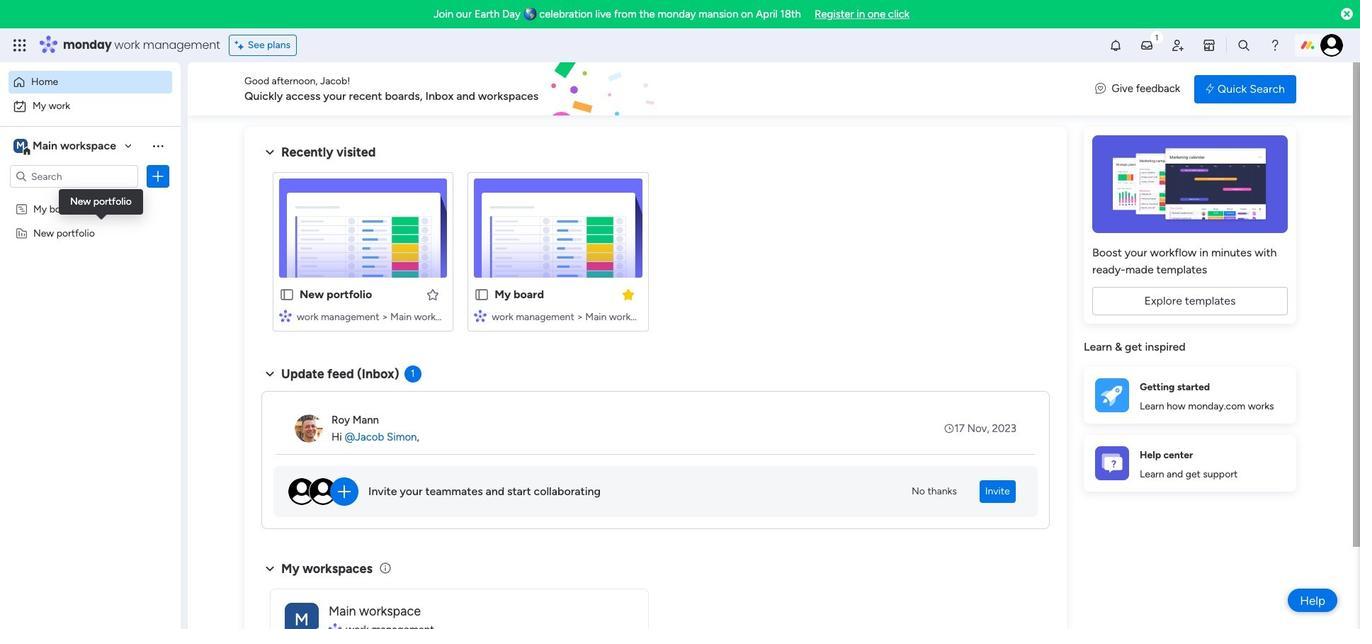 Task type: describe. For each thing, give the bounding box(es) containing it.
v2 bolt switch image
[[1207, 81, 1215, 97]]

2 vertical spatial option
[[0, 196, 181, 199]]

workspace selection element
[[13, 138, 118, 156]]

0 horizontal spatial workspace image
[[13, 138, 28, 154]]

roy mann image
[[295, 415, 323, 443]]

add to favorites image
[[426, 287, 440, 302]]

workspace options image
[[151, 139, 165, 153]]

update feed image
[[1141, 38, 1155, 52]]

component image
[[474, 309, 487, 322]]

see plans image
[[235, 38, 248, 53]]

invite members image
[[1172, 38, 1186, 52]]

help center element
[[1085, 435, 1297, 492]]

1 horizontal spatial workspace image
[[285, 603, 319, 629]]

getting started element
[[1085, 367, 1297, 424]]

options image
[[151, 169, 165, 184]]

Search in workspace field
[[30, 168, 118, 185]]

1 element
[[404, 366, 421, 383]]

remove from favorites image
[[621, 287, 635, 302]]



Task type: vqa. For each thing, say whether or not it's contained in the screenshot.
1st Owner field from the bottom of the page's OWNER
no



Task type: locate. For each thing, give the bounding box(es) containing it.
v2 user feedback image
[[1096, 81, 1107, 97]]

0 vertical spatial workspace image
[[13, 138, 28, 154]]

1 vertical spatial option
[[9, 95, 172, 118]]

close my workspaces image
[[262, 561, 279, 578]]

monday marketplace image
[[1203, 38, 1217, 52]]

public board image
[[474, 287, 490, 303]]

templates image image
[[1097, 135, 1284, 233]]

notifications image
[[1109, 38, 1124, 52]]

search everything image
[[1238, 38, 1252, 52]]

close update feed (inbox) image
[[262, 366, 279, 383]]

0 vertical spatial option
[[9, 71, 172, 94]]

option
[[9, 71, 172, 94], [9, 95, 172, 118], [0, 196, 181, 199]]

1 image
[[1151, 29, 1164, 45]]

help image
[[1269, 38, 1283, 52]]

quick search results list box
[[262, 161, 1051, 349]]

jacob simon image
[[1321, 34, 1344, 57]]

list box
[[0, 194, 181, 436]]

select product image
[[13, 38, 27, 52]]

1 vertical spatial workspace image
[[285, 603, 319, 629]]

close recently visited image
[[262, 144, 279, 161]]

public board image
[[279, 287, 295, 303]]

workspace image
[[13, 138, 28, 154], [285, 603, 319, 629]]



